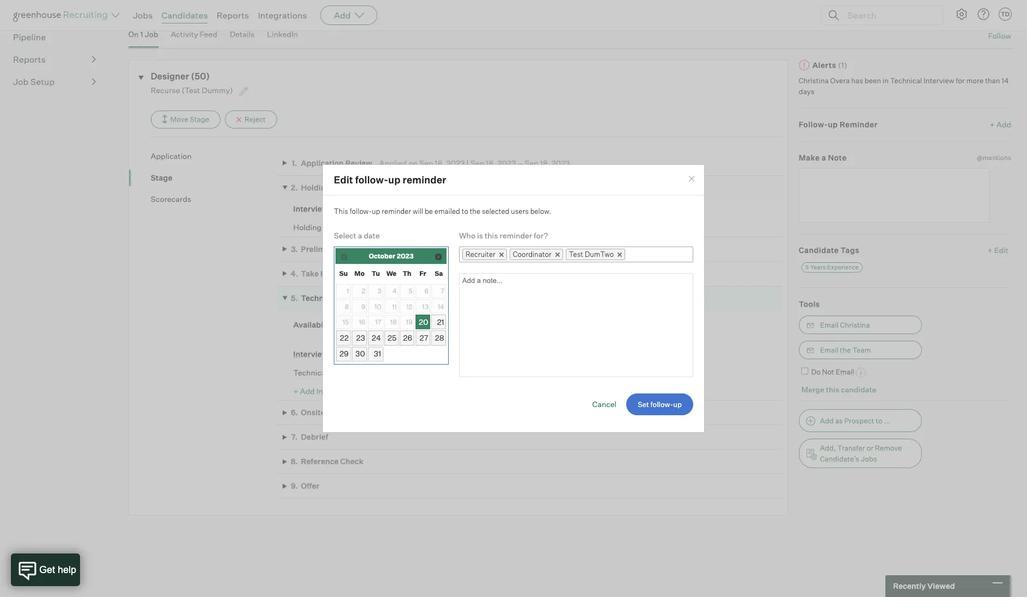 Task type: describe. For each thing, give the bounding box(es) containing it.
2 interviews from the top
[[293, 350, 332, 359]]

reports link for integrations link
[[217, 10, 249, 21]]

recently viewed
[[894, 582, 955, 591]]

up for this follow-up reminder will be emailed to the selected users below.
[[372, 207, 380, 216]]

merge
[[802, 385, 825, 394]]

sep left –
[[471, 158, 485, 168]]

headline
[[151, 6, 181, 16]]

reject
[[245, 115, 266, 124]]

0 vertical spatial screen
[[346, 245, 372, 254]]

on 1 job link
[[128, 29, 158, 45]]

22 link
[[336, 331, 351, 346]]

5 for 5
[[409, 287, 413, 295]]

jobs link
[[133, 10, 153, 21]]

1 vertical spatial |
[[578, 368, 580, 377]]

5 years experience link
[[802, 262, 863, 273]]

do not email
[[812, 368, 855, 377]]

sep right on
[[419, 158, 433, 168]]

interview down technical screen
[[317, 387, 350, 396]]

...
[[884, 417, 891, 426]]

on
[[409, 158, 418, 168]]

remove
[[875, 444, 902, 453]]

preliminary
[[301, 245, 344, 254]]

Do Not Email checkbox
[[801, 368, 808, 375]]

8.
[[291, 457, 298, 467]]

Search text field
[[845, 7, 933, 23]]

+ for + add
[[990, 120, 995, 129]]

activity
[[171, 29, 198, 39]]

add for add
[[334, 10, 351, 21]]

14 inside edit follow-up reminder dialog
[[438, 303, 445, 311]]

recruiter
[[466, 250, 496, 259]]

holding tank
[[293, 223, 341, 232]]

1 vertical spatial technical
[[301, 294, 337, 303]]

9
[[361, 303, 366, 311]]

1 horizontal spatial candidates
[[162, 10, 208, 21]]

close image
[[688, 175, 696, 183]]

schedule
[[618, 368, 650, 377]]

merge this candidate link
[[802, 385, 877, 394]]

reminder for edit follow-up reminder
[[403, 174, 446, 186]]

linkedin
[[267, 29, 298, 39]]

schedule interview link
[[508, 223, 576, 232]]

who is this reminder for?
[[459, 231, 548, 240]]

3
[[377, 287, 381, 295]]

pipeline link
[[13, 31, 96, 44]]

christina overa has been in technical interview for more than 14 days
[[799, 76, 1009, 96]]

recurse
[[151, 86, 180, 95]]

schedule for schedule interview
[[508, 223, 542, 232]]

20 link
[[416, 315, 431, 330]]

14 inside christina overa has been in technical interview for more than 14 days
[[1002, 76, 1009, 85]]

18, right on
[[435, 158, 445, 168]]

21
[[437, 318, 444, 327]]

this follow-up reminder will be emailed to the selected users below.
[[334, 207, 552, 216]]

scorecards link
[[151, 194, 277, 205]]

0 vertical spatial tank
[[332, 183, 350, 192]]

td button
[[999, 8, 1012, 21]]

add, transfer or remove candidate's jobs
[[820, 444, 902, 464]]

reminder for who is this reminder for?
[[500, 231, 532, 240]]

1 vertical spatial tank
[[323, 223, 341, 232]]

2.
[[291, 183, 298, 192]]

10
[[375, 303, 381, 311]]

to inside edit follow-up reminder dialog
[[462, 207, 468, 216]]

on 1 job
[[128, 29, 158, 39]]

email the team
[[820, 346, 871, 355]]

interview inside christina overa has been in technical interview for more than 14 days
[[924, 76, 955, 85]]

technical inside christina overa has been in technical interview for more than 14 days
[[891, 76, 923, 85]]

test inside edit follow-up reminder dialog
[[569, 250, 583, 259]]

–
[[518, 158, 523, 168]]

scorecards
[[151, 195, 191, 204]]

0 vertical spatial |
[[467, 158, 469, 168]]

activity feed
[[171, 29, 217, 39]]

on
[[128, 29, 139, 39]]

(test
[[182, 86, 200, 95]]

6.
[[291, 408, 298, 418]]

offer
[[301, 482, 320, 491]]

job setup link
[[13, 75, 96, 88]]

details
[[230, 29, 255, 39]]

to inside button
[[876, 417, 883, 426]]

application link
[[151, 151, 277, 162]]

18, right 7
[[456, 294, 466, 303]]

0 vertical spatial jobs
[[133, 10, 153, 21]]

this inside edit follow-up reminder dialog
[[485, 231, 498, 240]]

job inside "link"
[[145, 29, 158, 39]]

not
[[822, 368, 835, 377]]

add for add a headline
[[128, 6, 143, 16]]

email for email the team
[[820, 346, 839, 355]]

setup
[[30, 76, 55, 87]]

do
[[812, 368, 821, 377]]

th
[[403, 270, 412, 278]]

prospect
[[845, 417, 875, 426]]

greenhouse recruiting image
[[13, 9, 111, 22]]

reminder
[[840, 120, 878, 129]]

+ add interview
[[293, 387, 350, 396]]

reference
[[301, 457, 339, 467]]

5 years experience
[[806, 263, 859, 271]]

(current
[[375, 294, 407, 303]]

in
[[883, 76, 889, 85]]

follow- for edit
[[355, 174, 388, 186]]

1 vertical spatial screen
[[329, 368, 355, 377]]

18, left –
[[486, 158, 496, 168]]

debrief
[[301, 433, 328, 442]]

31
[[374, 349, 381, 359]]

1 horizontal spatial edit
[[995, 246, 1009, 255]]

(50)
[[191, 71, 210, 81]]

1. application review applied on  sep 18, 2023 | sep 18, 2023 – sep 18, 2023
[[292, 158, 570, 168]]

none submit inside edit follow-up reminder dialog
[[627, 394, 694, 416]]

1 vertical spatial this
[[826, 385, 840, 394]]

follow-up reminder
[[799, 120, 878, 129]]

4
[[393, 287, 397, 295]]

2023 left –
[[498, 158, 516, 168]]

schedule for schedule interview | send self-schedule request
[[508, 368, 542, 377]]

(1)
[[838, 60, 848, 70]]

christina inside christina overa has been in technical interview for more than 14 days
[[799, 76, 829, 85]]

october 2023
[[369, 252, 414, 260]]

add as prospect to ...
[[820, 417, 891, 426]]

follow-
[[799, 120, 828, 129]]

move stage button
[[151, 111, 221, 129]]

follow- for this
[[350, 207, 372, 216]]

2023 right –
[[552, 158, 570, 168]]

make
[[799, 153, 820, 162]]

the inside button
[[840, 346, 851, 355]]

candidate
[[841, 385, 877, 394]]

+ edit link
[[985, 243, 1012, 258]]

interview down below.
[[543, 223, 576, 232]]

5 for 5 years experience
[[806, 263, 809, 271]]

a for add
[[145, 6, 149, 16]]

25
[[388, 334, 397, 343]]

1 inside edit follow-up reminder dialog
[[347, 287, 349, 295]]

email for email christina
[[820, 321, 839, 330]]



Task type: vqa. For each thing, say whether or not it's contained in the screenshot.
Interviews
yes



Task type: locate. For each thing, give the bounding box(es) containing it.
reports down pipeline
[[13, 54, 46, 65]]

email inside button
[[820, 321, 839, 330]]

email inside button
[[820, 346, 839, 355]]

Add a note... text field
[[459, 273, 694, 377]]

1 vertical spatial follow-
[[350, 207, 372, 216]]

interview left send on the right
[[543, 368, 576, 377]]

30
[[355, 349, 365, 359]]

reports link
[[217, 10, 249, 21], [13, 53, 96, 66]]

0 vertical spatial holding
[[301, 183, 330, 192]]

jobs inside add, transfer or remove candidate's jobs
[[861, 455, 877, 464]]

0 vertical spatial email
[[820, 321, 839, 330]]

+ for + edit
[[988, 246, 993, 255]]

8
[[345, 303, 349, 311]]

technical up + add interview
[[293, 368, 328, 377]]

18, right –
[[540, 158, 550, 168]]

holding right "2."
[[301, 183, 330, 192]]

1 horizontal spatial stage
[[190, 115, 209, 124]]

jobs down the or
[[861, 455, 877, 464]]

1 horizontal spatial reports link
[[217, 10, 249, 21]]

will
[[413, 207, 423, 216]]

1 horizontal spatial job
[[145, 29, 158, 39]]

2023 inside edit follow-up reminder dialog
[[397, 252, 414, 260]]

| left –
[[467, 158, 469, 168]]

2 vertical spatial technical
[[293, 368, 328, 377]]

1 horizontal spatial christina
[[840, 321, 870, 330]]

26
[[403, 334, 412, 343]]

experience
[[827, 263, 859, 271]]

stage inside button
[[190, 115, 209, 124]]

2. holding tank
[[291, 183, 350, 192]]

1 vertical spatial test
[[344, 269, 361, 278]]

1 vertical spatial stage
[[151, 173, 172, 182]]

holding up 3.
[[293, 223, 322, 232]]

up left reminder on the top right of the page
[[828, 120, 838, 129]]

integrations
[[258, 10, 307, 21]]

1 horizontal spatial the
[[840, 346, 851, 355]]

technical right in at right top
[[891, 76, 923, 85]]

stage up scorecards
[[151, 173, 172, 182]]

email up the email the team
[[820, 321, 839, 330]]

recently
[[894, 582, 926, 591]]

viewed
[[928, 582, 955, 591]]

dummy)
[[202, 86, 233, 95]]

pipeline
[[13, 32, 46, 43]]

17
[[375, 318, 381, 326]]

None submit
[[627, 394, 694, 416]]

edit inside dialog
[[334, 174, 353, 186]]

18,
[[435, 158, 445, 168], [486, 158, 496, 168], [540, 158, 550, 168], [456, 294, 466, 303]]

selected
[[482, 207, 510, 216]]

this right is
[[485, 231, 498, 240]]

follow- down review
[[355, 174, 388, 186]]

test right home
[[344, 269, 361, 278]]

+ inside + edit link
[[988, 246, 993, 255]]

a left date
[[358, 231, 362, 240]]

candidates link up pipeline link
[[13, 8, 96, 21]]

job left setup
[[13, 76, 28, 87]]

the left team
[[840, 346, 851, 355]]

+ inside + add link
[[990, 120, 995, 129]]

0 horizontal spatial to
[[462, 207, 468, 216]]

interviews up technical screen
[[293, 350, 332, 359]]

1 schedule from the top
[[508, 223, 542, 232]]

| left send on the right
[[578, 368, 580, 377]]

applied
[[379, 158, 407, 168]]

application down move
[[151, 152, 192, 161]]

this down 'do not email'
[[826, 385, 840, 394]]

add button
[[320, 5, 378, 25]]

emailed
[[435, 207, 460, 216]]

0 vertical spatial up
[[828, 120, 838, 129]]

cancel
[[593, 400, 617, 409]]

designer (50)
[[151, 71, 210, 81]]

move
[[170, 115, 188, 124]]

0 horizontal spatial stage
[[151, 173, 172, 182]]

stage right move
[[190, 115, 209, 124]]

0 vertical spatial reminder
[[403, 174, 446, 186]]

reject button
[[225, 111, 277, 129]]

email christina
[[820, 321, 870, 330]]

1 vertical spatial a
[[822, 153, 827, 162]]

0 horizontal spatial 5
[[409, 287, 413, 295]]

5 inside edit follow-up reminder dialog
[[409, 287, 413, 295]]

0 vertical spatial to
[[462, 207, 468, 216]]

1 vertical spatial 14
[[438, 303, 445, 311]]

1 vertical spatial holding
[[293, 223, 322, 232]]

the left selected
[[470, 207, 481, 216]]

years
[[811, 263, 826, 271]]

5 up 12
[[409, 287, 413, 295]]

send
[[582, 368, 600, 377]]

tank up "this"
[[332, 183, 350, 192]]

0 vertical spatial technical
[[891, 76, 923, 85]]

1 horizontal spatial 14
[[1002, 76, 1009, 85]]

14 right than
[[1002, 76, 1009, 85]]

0 vertical spatial +
[[990, 120, 995, 129]]

add inside button
[[820, 417, 834, 426]]

dumtwo
[[585, 250, 614, 259]]

2023 up the th
[[397, 252, 414, 260]]

25 link
[[384, 331, 399, 346]]

than
[[986, 76, 1001, 85]]

5 left years
[[806, 263, 809, 271]]

1 vertical spatial edit
[[995, 246, 1009, 255]]

9.
[[291, 482, 298, 491]]

0 horizontal spatial jobs
[[133, 10, 153, 21]]

7.
[[291, 433, 298, 442]]

stage
[[190, 115, 209, 124], [151, 173, 172, 182]]

0 horizontal spatial reports link
[[13, 53, 96, 66]]

email christina button
[[799, 316, 922, 335]]

review
[[345, 158, 372, 168]]

request
[[652, 368, 679, 377]]

a left headline on the top left
[[145, 6, 149, 16]]

0 vertical spatial edit
[[334, 174, 353, 186]]

reports link for job setup link
[[13, 53, 96, 66]]

+ for + add interview
[[293, 387, 298, 396]]

0 vertical spatial reports
[[217, 10, 249, 21]]

edit follow-up reminder
[[334, 174, 446, 186]]

1 horizontal spatial 1
[[347, 287, 349, 295]]

0 horizontal spatial 14
[[438, 303, 445, 311]]

up up date
[[372, 207, 380, 216]]

tools
[[799, 299, 820, 309]]

below.
[[530, 207, 552, 216]]

0 vertical spatial a
[[145, 6, 149, 16]]

1 vertical spatial up
[[388, 174, 401, 186]]

0 horizontal spatial job
[[13, 76, 28, 87]]

4.
[[291, 269, 298, 278]]

0 vertical spatial reports link
[[217, 10, 249, 21]]

1 vertical spatial 5
[[409, 287, 413, 295]]

0 horizontal spatial candidates
[[13, 9, 61, 20]]

0 vertical spatial schedule
[[508, 223, 542, 232]]

note
[[828, 153, 847, 162]]

2 vertical spatial +
[[293, 387, 298, 396]]

0 horizontal spatial this
[[485, 231, 498, 240]]

add as prospect to ... button
[[799, 410, 922, 433]]

days
[[799, 87, 815, 96]]

add for add as prospect to ...
[[820, 417, 834, 426]]

0 horizontal spatial candidates link
[[13, 8, 96, 21]]

1 vertical spatial reports link
[[13, 53, 96, 66]]

0 horizontal spatial |
[[467, 158, 469, 168]]

1 inside on 1 job "link"
[[140, 29, 143, 39]]

20
[[419, 318, 429, 327]]

0 vertical spatial this
[[485, 231, 498, 240]]

0 vertical spatial 14
[[1002, 76, 1009, 85]]

tags
[[841, 246, 860, 255]]

2 horizontal spatial up
[[828, 120, 838, 129]]

the inside edit follow-up reminder dialog
[[470, 207, 481, 216]]

0 vertical spatial 5
[[806, 263, 809, 271]]

1 vertical spatial reports
[[13, 54, 46, 65]]

2 schedule from the top
[[508, 368, 542, 377]]

1 vertical spatial +
[[988, 246, 993, 255]]

28
[[435, 334, 444, 343]]

jobs
[[133, 10, 153, 21], [861, 455, 877, 464]]

1 vertical spatial job
[[13, 76, 28, 87]]

a inside edit follow-up reminder dialog
[[358, 231, 362, 240]]

0 horizontal spatial a
[[145, 6, 149, 16]]

su
[[339, 270, 348, 278]]

reports link down pipeline link
[[13, 53, 96, 66]]

overa
[[831, 76, 850, 85]]

0 vertical spatial stage
[[190, 115, 209, 124]]

2 horizontal spatial a
[[822, 153, 827, 162]]

0 horizontal spatial up
[[372, 207, 380, 216]]

job right on
[[145, 29, 158, 39]]

@mentions
[[977, 153, 1012, 162]]

christina
[[799, 76, 829, 85], [840, 321, 870, 330]]

1 horizontal spatial test
[[569, 250, 583, 259]]

0 vertical spatial follow-
[[355, 174, 388, 186]]

to
[[462, 207, 468, 216], [876, 417, 883, 426]]

1 horizontal spatial reports
[[217, 10, 249, 21]]

1 horizontal spatial to
[[876, 417, 883, 426]]

2
[[362, 287, 366, 295]]

date
[[364, 231, 380, 240]]

1 right on
[[140, 29, 143, 39]]

candidates up activity
[[162, 10, 208, 21]]

1
[[140, 29, 143, 39], [347, 287, 349, 295]]

candidates link up activity
[[162, 10, 208, 21]]

0 vertical spatial test
[[569, 250, 583, 259]]

been
[[865, 76, 881, 85]]

edit
[[334, 174, 353, 186], [995, 246, 1009, 255]]

5. technical interview (current stage)
[[291, 294, 433, 303]]

0 horizontal spatial test
[[344, 269, 361, 278]]

alerts
[[813, 60, 837, 70]]

0 horizontal spatial the
[[470, 207, 481, 216]]

christina up days
[[799, 76, 829, 85]]

27 link
[[416, 331, 431, 346]]

christina inside button
[[840, 321, 870, 330]]

screen down 29 link at the left of the page
[[329, 368, 355, 377]]

email right not
[[836, 368, 855, 377]]

8. reference check
[[291, 457, 364, 467]]

2 vertical spatial up
[[372, 207, 380, 216]]

sep right 6
[[440, 294, 454, 303]]

2023 right 7
[[467, 294, 486, 303]]

1 vertical spatial to
[[876, 417, 883, 426]]

jobs up on 1 job
[[133, 10, 153, 21]]

1 horizontal spatial jobs
[[861, 455, 877, 464]]

0 horizontal spatial reports
[[13, 54, 46, 65]]

12
[[407, 303, 413, 311]]

2 vertical spatial reminder
[[500, 231, 532, 240]]

None text field
[[799, 168, 990, 223], [626, 248, 639, 261], [799, 168, 990, 223], [626, 248, 639, 261]]

1 horizontal spatial up
[[388, 174, 401, 186]]

2 vertical spatial a
[[358, 231, 362, 240]]

up for edit follow-up reminder
[[388, 174, 401, 186]]

linkedin link
[[267, 29, 298, 45]]

1 horizontal spatial 5
[[806, 263, 809, 271]]

application up 2. holding tank on the left of the page
[[301, 158, 344, 168]]

tank down "this"
[[323, 223, 341, 232]]

14 down 7
[[438, 303, 445, 311]]

0 horizontal spatial christina
[[799, 76, 829, 85]]

1 vertical spatial the
[[840, 346, 851, 355]]

test dumtwo
[[569, 250, 614, 259]]

a left note
[[822, 153, 827, 162]]

be
[[425, 207, 433, 216]]

13
[[422, 303, 429, 311]]

1 horizontal spatial a
[[358, 231, 362, 240]]

0 vertical spatial the
[[470, 207, 481, 216]]

schedule interview | send self-schedule request
[[508, 368, 679, 377]]

interviews up holding tank
[[293, 204, 332, 214]]

add inside popup button
[[334, 10, 351, 21]]

sep right –
[[525, 158, 539, 168]]

technical
[[891, 76, 923, 85], [301, 294, 337, 303], [293, 368, 328, 377]]

1 vertical spatial schedule
[[508, 368, 542, 377]]

up down applied
[[388, 174, 401, 186]]

designer
[[151, 71, 189, 81]]

6
[[425, 287, 429, 295]]

configure image
[[956, 8, 969, 21]]

1 vertical spatial christina
[[840, 321, 870, 330]]

1.
[[292, 158, 297, 168]]

reminder left will
[[382, 207, 411, 216]]

0 horizontal spatial application
[[151, 152, 192, 161]]

0 vertical spatial job
[[145, 29, 158, 39]]

+ edit
[[988, 246, 1009, 255]]

check
[[340, 457, 364, 467]]

a for make
[[822, 153, 827, 162]]

2023 right on
[[446, 158, 465, 168]]

for
[[956, 76, 965, 85]]

24
[[372, 334, 381, 343]]

email up not
[[820, 346, 839, 355]]

15
[[343, 318, 349, 326]]

we
[[386, 270, 397, 278]]

screen down select a date
[[346, 245, 372, 254]]

reports link up details
[[217, 10, 249, 21]]

|
[[467, 158, 469, 168], [578, 368, 580, 377]]

0 horizontal spatial 1
[[140, 29, 143, 39]]

1 vertical spatial email
[[820, 346, 839, 355]]

the
[[470, 207, 481, 216], [840, 346, 851, 355]]

follow- right "this"
[[350, 207, 372, 216]]

1 vertical spatial 1
[[347, 287, 349, 295]]

add, transfer or remove candidate's jobs button
[[799, 439, 922, 469]]

to right emailed
[[462, 207, 468, 216]]

or
[[867, 444, 874, 453]]

to left ... at the right of the page
[[876, 417, 883, 426]]

1 horizontal spatial candidates link
[[162, 10, 208, 21]]

candidates up pipeline
[[13, 9, 61, 20]]

interview left for
[[924, 76, 955, 85]]

test left "dumtwo"
[[569, 250, 583, 259]]

0 vertical spatial christina
[[799, 76, 829, 85]]

a for select
[[358, 231, 362, 240]]

reminder down 1. application review applied on  sep 18, 2023 | sep 18, 2023 – sep 18, 2023
[[403, 174, 446, 186]]

select
[[334, 231, 356, 240]]

technical right 5.
[[301, 294, 337, 303]]

christina up email the team button on the bottom of page
[[840, 321, 870, 330]]

a
[[145, 6, 149, 16], [822, 153, 827, 162], [358, 231, 362, 240]]

reports up details
[[217, 10, 249, 21]]

2 vertical spatial email
[[836, 368, 855, 377]]

26 link
[[400, 331, 415, 346]]

1 interviews from the top
[[293, 204, 332, 214]]

1 vertical spatial reminder
[[382, 207, 411, 216]]

reminder for this follow-up reminder will be emailed to the selected users below.
[[382, 207, 411, 216]]

edit follow-up reminder dialog
[[323, 165, 705, 433]]

who
[[459, 231, 476, 240]]

0 horizontal spatial edit
[[334, 174, 353, 186]]

reminder up coordinator
[[500, 231, 532, 240]]

select a date
[[334, 231, 380, 240]]

1 vertical spatial jobs
[[861, 455, 877, 464]]

1 horizontal spatial application
[[301, 158, 344, 168]]

1 up 8
[[347, 287, 349, 295]]

0 vertical spatial interviews
[[293, 204, 332, 214]]

0 vertical spatial 1
[[140, 29, 143, 39]]

interview left 10
[[338, 294, 373, 303]]

1 horizontal spatial |
[[578, 368, 580, 377]]



